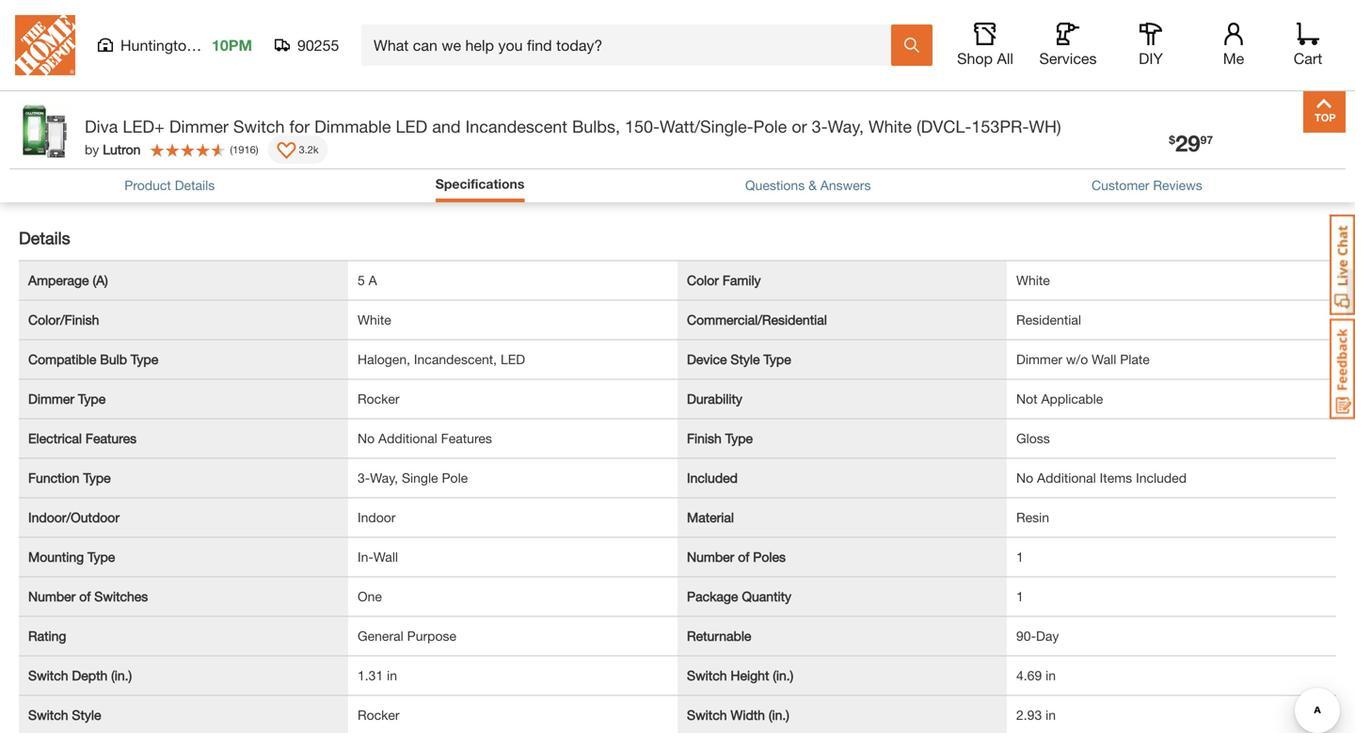 Task type: locate. For each thing, give the bounding box(es) containing it.
0 vertical spatial wall
[[1092, 352, 1117, 367]]

style for switch
[[72, 708, 101, 723]]

in right 4.69
[[1046, 668, 1057, 684]]

white left (dvcl-
[[869, 116, 912, 137]]

additional for items
[[1038, 470, 1097, 486]]

0 horizontal spatial additional
[[379, 431, 438, 446]]

white up residential
[[1017, 273, 1051, 288]]

1 rocker from the top
[[358, 391, 400, 407]]

customer reviews button
[[1092, 176, 1203, 195], [1092, 176, 1203, 195]]

0 vertical spatial of
[[738, 549, 750, 565]]

switch down the switch depth (in.)
[[28, 708, 68, 723]]

1 vertical spatial white
[[1017, 273, 1051, 288]]

wall down the indoor
[[374, 549, 398, 565]]

in
[[387, 668, 397, 684], [1046, 668, 1057, 684], [1046, 708, 1057, 723]]

1 up "90-" at right
[[1017, 589, 1024, 605]]

of left the poles
[[738, 549, 750, 565]]

specifications
[[9, 138, 124, 158], [436, 176, 525, 192]]

What can we help you find today? search field
[[374, 25, 891, 65]]

0 horizontal spatial features
[[86, 431, 137, 446]]

0 horizontal spatial wall
[[374, 549, 398, 565]]

led+
[[123, 116, 165, 137]]

1 vertical spatial style
[[72, 708, 101, 723]]

0 horizontal spatial 3-
[[358, 470, 370, 486]]

halogen,
[[358, 352, 411, 367]]

features
[[86, 431, 137, 446], [441, 431, 492, 446]]

led right incandescent,
[[501, 352, 526, 367]]

type right 'finish' at the bottom right
[[726, 431, 753, 446]]

1 vertical spatial 1
[[1017, 589, 1024, 605]]

1916
[[233, 143, 256, 156]]

details right product
[[175, 177, 215, 193]]

2 horizontal spatial dimmer
[[1017, 352, 1063, 367]]

shop
[[958, 49, 993, 67]]

of for poles
[[738, 549, 750, 565]]

1 horizontal spatial led
[[501, 352, 526, 367]]

led left and at the left top of the page
[[396, 116, 428, 137]]

2 rocker from the top
[[358, 708, 400, 723]]

specifications button
[[0, 113, 1356, 188], [436, 174, 525, 198], [436, 174, 525, 194]]

2 vertical spatial white
[[358, 312, 392, 328]]

family
[[723, 273, 761, 288]]

1 1 from the top
[[1017, 549, 1024, 565]]

switch left width at bottom right
[[687, 708, 727, 723]]

1 down resin
[[1017, 549, 1024, 565]]

style
[[731, 352, 760, 367], [72, 708, 101, 723]]

gloss
[[1017, 431, 1051, 446]]

0 vertical spatial no
[[358, 431, 375, 446]]

product details
[[125, 177, 215, 193]]

pole left "or" at the right of page
[[754, 116, 788, 137]]

wall right w/o
[[1092, 352, 1117, 367]]

)
[[256, 143, 259, 156]]

1 vertical spatial of
[[79, 589, 91, 605]]

1 horizontal spatial dimmer
[[169, 116, 229, 137]]

switches
[[94, 589, 148, 605]]

29
[[1176, 129, 1201, 156]]

0 horizontal spatial of
[[79, 589, 91, 605]]

included up the material
[[687, 470, 738, 486]]

dimmer for dimmer w/o wall plate
[[1017, 352, 1063, 367]]

switch up )
[[233, 116, 285, 137]]

electrical
[[28, 431, 82, 446]]

0 vertical spatial 1
[[1017, 549, 1024, 565]]

dimmer right led+
[[169, 116, 229, 137]]

rocker down halogen,
[[358, 391, 400, 407]]

1 horizontal spatial 3-
[[812, 116, 828, 137]]

0 vertical spatial style
[[731, 352, 760, 367]]

in for 2.93 in
[[1046, 708, 1057, 723]]

1 vertical spatial specifications
[[436, 176, 525, 192]]

1 vertical spatial additional
[[1038, 470, 1097, 486]]

(in.) right width at bottom right
[[769, 708, 790, 723]]

2 horizontal spatial white
[[1017, 273, 1051, 288]]

specifications down and at the left top of the page
[[436, 176, 525, 192]]

0 vertical spatial pole
[[754, 116, 788, 137]]

type
[[131, 352, 158, 367], [764, 352, 792, 367], [78, 391, 106, 407], [726, 431, 753, 446], [83, 470, 111, 486], [88, 549, 115, 565]]

1 horizontal spatial of
[[738, 549, 750, 565]]

0 horizontal spatial pole
[[442, 470, 468, 486]]

0 horizontal spatial dimmer
[[28, 391, 74, 407]]

rocker for dimmer type
[[358, 391, 400, 407]]

1 vertical spatial way,
[[370, 470, 398, 486]]

style down depth
[[72, 708, 101, 723]]

1 features from the left
[[86, 431, 137, 446]]

type up number of switches
[[88, 549, 115, 565]]

0 horizontal spatial white
[[358, 312, 392, 328]]

2 vertical spatial dimmer
[[28, 391, 74, 407]]

in right 2.93
[[1046, 708, 1057, 723]]

color
[[687, 273, 719, 288]]

purpose
[[407, 629, 457, 644]]

mounting
[[28, 549, 84, 565]]

3- right "or" at the right of page
[[812, 116, 828, 137]]

indoor/outdoor
[[28, 510, 120, 525]]

switch for switch width (in.)
[[687, 708, 727, 723]]

0 vertical spatial specifications
[[9, 138, 124, 158]]

number of switches
[[28, 589, 148, 605]]

10pm
[[212, 36, 252, 54]]

2 1 from the top
[[1017, 589, 1024, 605]]

0 horizontal spatial style
[[72, 708, 101, 723]]

(a)
[[93, 273, 108, 288]]

1 vertical spatial details
[[19, 228, 70, 248]]

bulbs,
[[572, 116, 621, 137]]

(in.)
[[111, 668, 132, 684], [773, 668, 794, 684], [769, 708, 790, 723]]

for
[[290, 116, 310, 137]]

package quantity
[[687, 589, 792, 605]]

number for number of switches
[[28, 589, 76, 605]]

questions & answers
[[746, 177, 871, 193]]

pole right the single
[[442, 470, 468, 486]]

1 horizontal spatial features
[[441, 431, 492, 446]]

number for number of poles
[[687, 549, 735, 565]]

3.2k button
[[268, 136, 328, 164]]

style right device
[[731, 352, 760, 367]]

residential
[[1017, 312, 1082, 328]]

features up 3-way, single pole
[[441, 431, 492, 446]]

wall
[[1092, 352, 1117, 367], [374, 549, 398, 565]]

1 vertical spatial no
[[1017, 470, 1034, 486]]

number down the material
[[687, 549, 735, 565]]

amperage
[[28, 273, 89, 288]]

number
[[687, 549, 735, 565], [28, 589, 76, 605]]

number down mounting
[[28, 589, 76, 605]]

not
[[1017, 391, 1038, 407]]

dimmer left w/o
[[1017, 352, 1063, 367]]

dimmer up 'electrical' at the left bottom of page
[[28, 391, 74, 407]]

0 horizontal spatial specifications
[[9, 138, 124, 158]]

1 horizontal spatial way,
[[828, 116, 864, 137]]

compatible bulb type
[[28, 352, 158, 367]]

switch down rating at the bottom left of page
[[28, 668, 68, 684]]

1 horizontal spatial white
[[869, 116, 912, 137]]

led
[[396, 116, 428, 137], [501, 352, 526, 367]]

switch depth (in.)
[[28, 668, 132, 684]]

way, right "or" at the right of page
[[828, 116, 864, 137]]

features right 'electrical' at the left bottom of page
[[86, 431, 137, 446]]

1 vertical spatial pole
[[442, 470, 468, 486]]

of left switches
[[79, 589, 91, 605]]

1 horizontal spatial no
[[1017, 470, 1034, 486]]

details up amperage
[[19, 228, 70, 248]]

0 vertical spatial led
[[396, 116, 428, 137]]

no up resin
[[1017, 470, 1034, 486]]

(in.) right height on the bottom right of the page
[[773, 668, 794, 684]]

(in.) right depth
[[111, 668, 132, 684]]

0 vertical spatial rocker
[[358, 391, 400, 407]]

switch style
[[28, 708, 101, 723]]

type for function type
[[83, 470, 111, 486]]

style for device
[[731, 352, 760, 367]]

1 horizontal spatial style
[[731, 352, 760, 367]]

0 horizontal spatial included
[[687, 470, 738, 486]]

(dvcl-
[[917, 116, 972, 137]]

1 vertical spatial rocker
[[358, 708, 400, 723]]

additional up 3-way, single pole
[[379, 431, 438, 446]]

in-
[[358, 549, 374, 565]]

in right '1.31'
[[387, 668, 397, 684]]

1 vertical spatial wall
[[374, 549, 398, 565]]

product details button
[[125, 176, 215, 195], [125, 176, 215, 195]]

way,
[[828, 116, 864, 137], [370, 470, 398, 486]]

1 horizontal spatial included
[[1137, 470, 1187, 486]]

pole
[[754, 116, 788, 137], [442, 470, 468, 486]]

1 vertical spatial number
[[28, 589, 76, 605]]

finish type
[[687, 431, 753, 446]]

shop all button
[[956, 23, 1016, 68]]

switch down the returnable
[[687, 668, 727, 684]]

0 horizontal spatial way,
[[370, 470, 398, 486]]

specifications down "diva"
[[9, 138, 124, 158]]

no
[[358, 431, 375, 446], [1017, 470, 1034, 486]]

type right bulb
[[131, 352, 158, 367]]

a
[[369, 273, 377, 288]]

&
[[809, 177, 817, 193]]

feedback link image
[[1331, 318, 1356, 420]]

type down electrical features
[[83, 470, 111, 486]]

1 for package quantity
[[1017, 589, 1024, 605]]

me
[[1224, 49, 1245, 67]]

switch
[[233, 116, 285, 137], [28, 668, 68, 684], [687, 668, 727, 684], [28, 708, 68, 723], [687, 708, 727, 723]]

0 vertical spatial white
[[869, 116, 912, 137]]

0 horizontal spatial number
[[28, 589, 76, 605]]

(in.) for switch height (in.)
[[773, 668, 794, 684]]

0 vertical spatial details
[[175, 177, 215, 193]]

1 horizontal spatial additional
[[1038, 470, 1097, 486]]

0 vertical spatial way,
[[828, 116, 864, 137]]

way, left the single
[[370, 470, 398, 486]]

device style type
[[687, 352, 792, 367]]

1 horizontal spatial details
[[175, 177, 215, 193]]

and
[[432, 116, 461, 137]]

no for no additional features
[[358, 431, 375, 446]]

2 features from the left
[[441, 431, 492, 446]]

switch for switch style
[[28, 708, 68, 723]]

cart link
[[1288, 23, 1330, 68]]

5
[[358, 273, 365, 288]]

rocker for switch style
[[358, 708, 400, 723]]

additional for features
[[379, 431, 438, 446]]

no up 3-way, single pole
[[358, 431, 375, 446]]

park
[[199, 36, 230, 54]]

0 vertical spatial number
[[687, 549, 735, 565]]

huntington park
[[121, 36, 230, 54]]

1 vertical spatial led
[[501, 352, 526, 367]]

finish
[[687, 431, 722, 446]]

4.69
[[1017, 668, 1043, 684]]

2.93
[[1017, 708, 1043, 723]]

0 horizontal spatial no
[[358, 431, 375, 446]]

rocker down 1.31 in
[[358, 708, 400, 723]]

0 vertical spatial additional
[[379, 431, 438, 446]]

2 included from the left
[[1137, 470, 1187, 486]]

services button
[[1039, 23, 1099, 68]]

2.93 in
[[1017, 708, 1057, 723]]

0 horizontal spatial led
[[396, 116, 428, 137]]

included right items
[[1137, 470, 1187, 486]]

type down compatible bulb type
[[78, 391, 106, 407]]

diva
[[85, 116, 118, 137]]

not applicable
[[1017, 391, 1104, 407]]

1 horizontal spatial number
[[687, 549, 735, 565]]

type for finish type
[[726, 431, 753, 446]]

0 vertical spatial 3-
[[812, 116, 828, 137]]

white down a
[[358, 312, 392, 328]]

function type
[[28, 470, 111, 486]]

1 vertical spatial dimmer
[[1017, 352, 1063, 367]]

material
[[687, 510, 735, 525]]

additional left items
[[1038, 470, 1097, 486]]

3- up the indoor
[[358, 470, 370, 486]]

color/finish
[[28, 312, 99, 328]]

rocker
[[358, 391, 400, 407], [358, 708, 400, 723]]



Task type: describe. For each thing, give the bounding box(es) containing it.
no additional items included
[[1017, 470, 1187, 486]]

reviews
[[1154, 177, 1203, 193]]

number of poles
[[687, 549, 786, 565]]

me button
[[1204, 23, 1265, 68]]

w/o
[[1067, 352, 1089, 367]]

items
[[1100, 470, 1133, 486]]

huntington
[[121, 36, 195, 54]]

return policy link
[[61, 20, 140, 36]]

3-way, single pole
[[358, 470, 468, 486]]

90-day
[[1017, 629, 1060, 644]]

wh)
[[1030, 116, 1062, 137]]

0 horizontal spatial details
[[19, 228, 70, 248]]

return policy
[[61, 20, 140, 36]]

cart
[[1295, 49, 1323, 67]]

by
[[85, 142, 99, 157]]

compatible
[[28, 352, 96, 367]]

1 horizontal spatial pole
[[754, 116, 788, 137]]

single
[[402, 470, 438, 486]]

durability
[[687, 391, 743, 407]]

4.69 in
[[1017, 668, 1057, 684]]

answers
[[821, 177, 871, 193]]

return
[[61, 20, 101, 36]]

90-
[[1017, 629, 1037, 644]]

lutron
[[103, 142, 141, 157]]

color family
[[687, 273, 761, 288]]

dimmer for dimmer type
[[28, 391, 74, 407]]

type down commercial/residential
[[764, 352, 792, 367]]

1 included from the left
[[687, 470, 738, 486]]

(in.) for switch depth (in.)
[[111, 668, 132, 684]]

in-wall
[[358, 549, 398, 565]]

mounting type
[[28, 549, 115, 565]]

$
[[1170, 133, 1176, 146]]

shop all
[[958, 49, 1014, 67]]

switch height (in.)
[[687, 668, 794, 684]]

1 for number of poles
[[1017, 549, 1024, 565]]

depth
[[72, 668, 108, 684]]

electrical features
[[28, 431, 137, 446]]

dimmer w/o wall plate
[[1017, 352, 1151, 367]]

live chat image
[[1331, 215, 1356, 315]]

of for switches
[[79, 589, 91, 605]]

97
[[1201, 133, 1214, 146]]

90255 button
[[275, 36, 340, 55]]

all
[[998, 49, 1014, 67]]

0 vertical spatial dimmer
[[169, 116, 229, 137]]

dimmable
[[315, 116, 391, 137]]

switch for switch height (in.)
[[687, 668, 727, 684]]

general
[[358, 629, 404, 644]]

incandescent
[[466, 116, 568, 137]]

switch for switch depth (in.)
[[28, 668, 68, 684]]

1 horizontal spatial specifications
[[436, 176, 525, 192]]

commercial/residential
[[687, 312, 828, 328]]

type for dimmer type
[[78, 391, 106, 407]]

(
[[230, 143, 233, 156]]

(in.) for switch width (in.)
[[769, 708, 790, 723]]

type for mounting type
[[88, 549, 115, 565]]

amperage (a)
[[28, 273, 108, 288]]

or
[[792, 116, 808, 137]]

services
[[1040, 49, 1097, 67]]

halogen, incandescent, led
[[358, 352, 526, 367]]

resin
[[1017, 510, 1050, 525]]

day
[[1037, 629, 1060, 644]]

poles
[[754, 549, 786, 565]]

applicable
[[1042, 391, 1104, 407]]

customer
[[1092, 177, 1150, 193]]

dimmer type
[[28, 391, 106, 407]]

in for 4.69 in
[[1046, 668, 1057, 684]]

diva led+ dimmer switch for dimmable led and incandescent bulbs, 150-watt/single-pole or 3-way, white (dvcl-153pr-wh)
[[85, 116, 1062, 137]]

product
[[125, 177, 171, 193]]

customer reviews
[[1092, 177, 1203, 193]]

display image
[[277, 142, 296, 161]]

1.31 in
[[358, 668, 397, 684]]

returnable
[[687, 629, 752, 644]]

top button
[[1304, 90, 1347, 133]]

1.31
[[358, 668, 383, 684]]

bulb
[[100, 352, 127, 367]]

in for 1.31 in
[[387, 668, 397, 684]]

the home depot logo image
[[15, 15, 75, 75]]

package
[[687, 589, 739, 605]]

watt/single-
[[660, 116, 754, 137]]

( 1916 )
[[230, 143, 259, 156]]

no additional features
[[358, 431, 492, 446]]

150-
[[625, 116, 660, 137]]

1 horizontal spatial wall
[[1092, 352, 1117, 367]]

by lutron
[[85, 142, 141, 157]]

$ 29 97
[[1170, 129, 1214, 156]]

diy button
[[1121, 23, 1182, 68]]

device
[[687, 352, 727, 367]]

switch width (in.)
[[687, 708, 790, 723]]

no for no additional items included
[[1017, 470, 1034, 486]]

product image image
[[14, 100, 75, 161]]

rating
[[28, 629, 66, 644]]

plate
[[1121, 352, 1151, 367]]

1 vertical spatial 3-
[[358, 470, 370, 486]]



Task type: vqa. For each thing, say whether or not it's contained in the screenshot.
General
yes



